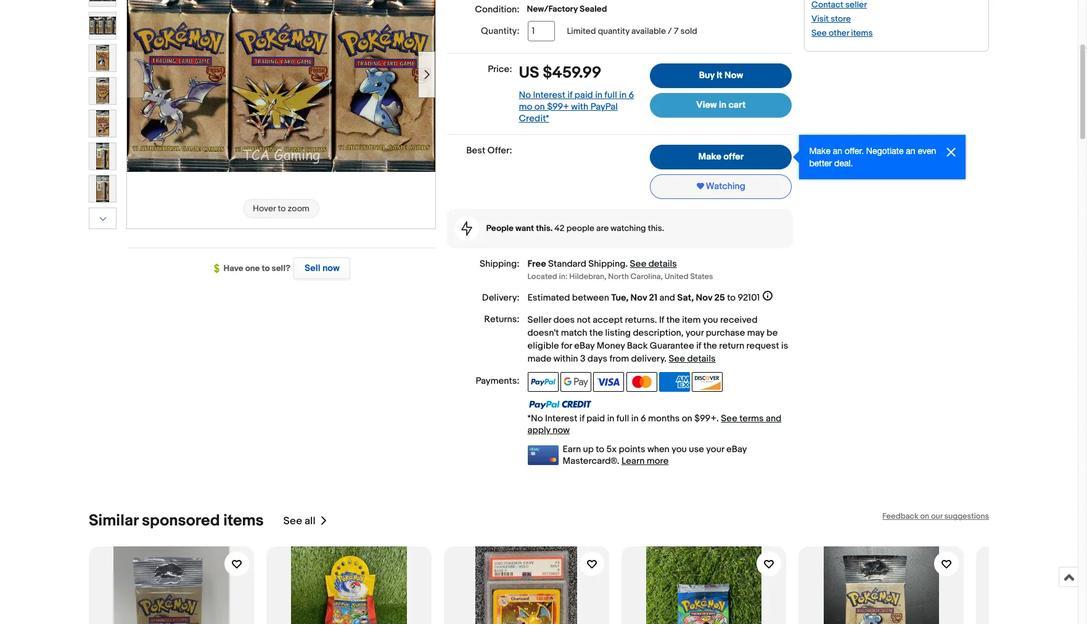 Task type: vqa. For each thing, say whether or not it's contained in the screenshot.
Frying
no



Task type: locate. For each thing, give the bounding box(es) containing it.
see left "terms"
[[721, 414, 738, 425]]

full
[[605, 89, 617, 101], [617, 414, 629, 425]]

seller does not accept returns. if the item you received doesn't match the listing description, your purchase may be eligible for
[[528, 315, 778, 352]]

in
[[595, 89, 603, 101], [619, 89, 627, 101], [719, 99, 727, 111], [607, 414, 615, 425], [632, 414, 639, 425]]

make up better
[[810, 146, 831, 156]]

2 vertical spatial if
[[580, 414, 585, 425]]

view in cart
[[697, 99, 746, 111]]

similar
[[89, 512, 138, 531]]

to
[[262, 263, 270, 274], [727, 293, 736, 304], [596, 444, 605, 456]]

*no interest if paid in full in 6 months on $99+.
[[528, 414, 721, 425]]

in left cart
[[719, 99, 727, 111]]

1 horizontal spatial you
[[703, 315, 718, 327]]

0 vertical spatial your
[[686, 328, 704, 340]]

details
[[649, 258, 677, 270], [687, 354, 716, 365]]

for
[[561, 341, 572, 352]]

picture 8 of 9 image
[[89, 176, 116, 202]]

paid for months
[[587, 414, 605, 425]]

nov
[[631, 293, 647, 304], [696, 293, 713, 304]]

1 vertical spatial ebay
[[727, 444, 747, 456]]

0 vertical spatial .
[[626, 258, 628, 270]]

2 nov from the left
[[696, 293, 713, 304]]

now right "sell"
[[323, 263, 340, 274]]

1 horizontal spatial ebay
[[727, 444, 747, 456]]

full up points
[[617, 414, 629, 425]]

1 horizontal spatial to
[[596, 444, 605, 456]]

picture 5 of 9 image
[[89, 78, 116, 104]]

feedback on our suggestions link
[[883, 512, 989, 522]]

2 vertical spatial to
[[596, 444, 605, 456]]

0 horizontal spatial an
[[833, 146, 843, 156]]

interest inside no interest if paid in full in 6 mo on $99+ with paypal credit*
[[533, 89, 566, 101]]

details up discover image
[[687, 354, 716, 365]]

2 horizontal spatial if
[[697, 341, 702, 352]]

your inside earn up to 5x points when you use your ebay mastercard®.
[[706, 444, 725, 456]]

not
[[577, 315, 591, 327]]

people
[[486, 223, 514, 234]]

paid
[[575, 89, 593, 101], [587, 414, 605, 425]]

an left even
[[906, 146, 916, 156]]

if inside no interest if paid in full in 6 mo on $99+ with paypal credit*
[[568, 89, 573, 101]]

0 horizontal spatial and
[[660, 293, 675, 304]]

free
[[528, 258, 546, 270]]

and right "terms"
[[766, 414, 782, 425]]

cart
[[729, 99, 746, 111]]

0 horizontal spatial your
[[686, 328, 704, 340]]

ebay inside earn up to 5x points when you use your ebay mastercard®.
[[727, 444, 747, 456]]

visit store link
[[812, 14, 851, 24]]

1 vertical spatial you
[[672, 444, 687, 456]]

1 horizontal spatial this.
[[648, 223, 664, 234]]

1 vertical spatial your
[[706, 444, 725, 456]]

0 vertical spatial on
[[535, 101, 545, 113]]

1 horizontal spatial the
[[667, 315, 680, 327]]

items left see all text field
[[224, 512, 264, 531]]

this.
[[536, 223, 553, 234], [648, 223, 664, 234]]

the down accept
[[590, 328, 603, 340]]

on inside no interest if paid in full in 6 mo on $99+ with paypal credit*
[[535, 101, 545, 113]]

see details link for details
[[669, 354, 716, 365]]

see all
[[283, 516, 316, 528]]

1 horizontal spatial if
[[580, 414, 585, 425]]

full right the with
[[605, 89, 617, 101]]

in:
[[559, 272, 568, 282]]

1 horizontal spatial your
[[706, 444, 725, 456]]

6 for *no interest if paid in full in 6 months on $99+.
[[641, 414, 646, 425]]

92101
[[738, 293, 760, 304]]

make inside make offer link
[[699, 151, 722, 163]]

$99+
[[547, 101, 569, 113]]

. down the guarantee
[[665, 354, 667, 365]]

1 vertical spatial on
[[682, 414, 693, 425]]

discover image
[[692, 373, 723, 393]]

received
[[720, 315, 758, 327]]

see terms and apply now
[[528, 414, 782, 437]]

eligible
[[528, 341, 559, 352]]

0 horizontal spatial this.
[[536, 223, 553, 234]]

may
[[747, 328, 765, 340]]

0 horizontal spatial you
[[672, 444, 687, 456]]

back
[[627, 341, 648, 352]]

see details link up carolina,
[[630, 258, 677, 270]]

paid up up at the right of page
[[587, 414, 605, 425]]

sponsored
[[142, 512, 220, 531]]

to inside earn up to 5x points when you use your ebay mastercard®.
[[596, 444, 605, 456]]

0 horizontal spatial on
[[535, 101, 545, 113]]

. up 'located in: hildebran, north carolina, united states'
[[626, 258, 628, 270]]

feedback on our suggestions
[[883, 512, 989, 522]]

1 horizontal spatial items
[[851, 28, 873, 38]]

see inside see terms and apply now
[[721, 414, 738, 425]]

make left offer
[[699, 151, 722, 163]]

full for mo
[[605, 89, 617, 101]]

6 right paypal
[[629, 89, 634, 101]]

if down $459.99
[[568, 89, 573, 101]]

us
[[519, 64, 540, 83]]

see all link
[[283, 512, 328, 531]]

7
[[674, 26, 679, 36]]

1 vertical spatial to
[[727, 293, 736, 304]]

1 vertical spatial 6
[[641, 414, 646, 425]]

doesn't
[[528, 328, 559, 340]]

1 vertical spatial paid
[[587, 414, 605, 425]]

$99+.
[[695, 414, 719, 425]]

you right item
[[703, 315, 718, 327]]

ebay up 3
[[575, 341, 595, 352]]

see other items link
[[812, 28, 873, 38]]

no interest if paid in full in 6 mo on $99+ with paypal credit*
[[519, 89, 634, 125]]

0 horizontal spatial nov
[[631, 293, 647, 304]]

the down purchase
[[704, 341, 717, 352]]

you
[[703, 315, 718, 327], [672, 444, 687, 456]]

the right if
[[667, 315, 680, 327]]

if up . see details
[[697, 341, 702, 352]]

you inside seller does not accept returns. if the item you received doesn't match the listing description, your purchase may be eligible for
[[703, 315, 718, 327]]

on left our
[[921, 512, 930, 522]]

limited quantity available / 7 sold
[[567, 26, 698, 36]]

0 horizontal spatial ebay
[[575, 341, 595, 352]]

nov left 25
[[696, 293, 713, 304]]

you inside earn up to 5x points when you use your ebay mastercard®.
[[672, 444, 687, 456]]

0 vertical spatial now
[[323, 263, 340, 274]]

and
[[660, 293, 675, 304], [766, 414, 782, 425]]

with details__icon image
[[461, 221, 472, 236]]

in left the months
[[632, 414, 639, 425]]

6 left the months
[[641, 414, 646, 425]]

the inside if the return request is made within 3 days from delivery
[[704, 341, 717, 352]]

make for make an offer. negotiate an even better deal.
[[810, 146, 831, 156]]

0 horizontal spatial if
[[568, 89, 573, 101]]

1 this. from the left
[[536, 223, 553, 234]]

an up deal.
[[833, 146, 843, 156]]

2 this. from the left
[[648, 223, 664, 234]]

interest down paypal credit image
[[545, 414, 578, 425]]

our
[[931, 512, 943, 522]]

1 horizontal spatial details
[[687, 354, 716, 365]]

you left use
[[672, 444, 687, 456]]

if
[[568, 89, 573, 101], [697, 341, 702, 352], [580, 414, 585, 425]]

on
[[535, 101, 545, 113], [682, 414, 693, 425], [921, 512, 930, 522]]

now
[[323, 263, 340, 274], [553, 425, 570, 437]]

details up united
[[649, 258, 677, 270]]

on for mo
[[535, 101, 545, 113]]

in up 5x
[[607, 414, 615, 425]]

0 vertical spatial you
[[703, 315, 718, 327]]

see left all at the left
[[283, 516, 302, 528]]

interest
[[533, 89, 566, 101], [545, 414, 578, 425]]

match
[[561, 328, 588, 340]]

interest for *no
[[545, 414, 578, 425]]

items inside visit store see other items
[[851, 28, 873, 38]]

0 vertical spatial paid
[[575, 89, 593, 101]]

0 horizontal spatial the
[[590, 328, 603, 340]]

items right other
[[851, 28, 873, 38]]

if down paypal credit image
[[580, 414, 585, 425]]

0 horizontal spatial to
[[262, 263, 270, 274]]

to right one
[[262, 263, 270, 274]]

make
[[810, 146, 831, 156], [699, 151, 722, 163]]

1 vertical spatial .
[[665, 354, 667, 365]]

0 horizontal spatial .
[[626, 258, 628, 270]]

0 vertical spatial the
[[667, 315, 680, 327]]

0 horizontal spatial now
[[323, 263, 340, 274]]

hildebran,
[[570, 272, 607, 282]]

between
[[572, 293, 609, 304]]

mo
[[519, 101, 533, 113]]

0 vertical spatial 6
[[629, 89, 634, 101]]

1 vertical spatial and
[[766, 414, 782, 425]]

returns:
[[484, 314, 520, 326]]

new/factory
[[527, 4, 578, 14]]

2 vertical spatial the
[[704, 341, 717, 352]]

paid down $459.99
[[575, 89, 593, 101]]

1 horizontal spatial an
[[906, 146, 916, 156]]

earn
[[563, 444, 581, 456]]

on left "$99+."
[[682, 414, 693, 425]]

tue,
[[611, 293, 629, 304]]

6 inside no interest if paid in full in 6 mo on $99+ with paypal credit*
[[629, 89, 634, 101]]

full inside no interest if paid in full in 6 mo on $99+ with paypal credit*
[[605, 89, 617, 101]]

made
[[528, 354, 552, 365]]

nov left the 21
[[631, 293, 647, 304]]

0 horizontal spatial make
[[699, 151, 722, 163]]

american express image
[[659, 373, 690, 393]]

in right the with
[[595, 89, 603, 101]]

quantity
[[598, 26, 630, 36]]

your right use
[[706, 444, 725, 456]]

0 vertical spatial see details link
[[630, 258, 677, 270]]

0 vertical spatial items
[[851, 28, 873, 38]]

see down visit
[[812, 28, 827, 38]]

sold
[[681, 26, 698, 36]]

and inside see terms and apply now
[[766, 414, 782, 425]]

0 vertical spatial if
[[568, 89, 573, 101]]

2 horizontal spatial the
[[704, 341, 717, 352]]

0 vertical spatial and
[[660, 293, 675, 304]]

1 horizontal spatial make
[[810, 146, 831, 156]]

see details link down the guarantee
[[669, 354, 716, 365]]

buy
[[699, 70, 715, 81]]

2 horizontal spatial on
[[921, 512, 930, 522]]

located
[[528, 272, 557, 282]]

0 vertical spatial to
[[262, 263, 270, 274]]

1 vertical spatial interest
[[545, 414, 578, 425]]

1 vertical spatial details
[[687, 354, 716, 365]]

see
[[812, 28, 827, 38], [630, 258, 647, 270], [669, 354, 685, 365], [721, 414, 738, 425], [283, 516, 302, 528]]

1 vertical spatial now
[[553, 425, 570, 437]]

your down item
[[686, 328, 704, 340]]

this. left 42
[[536, 223, 553, 234]]

make for make offer
[[699, 151, 722, 163]]

it
[[717, 70, 723, 81]]

1 horizontal spatial and
[[766, 414, 782, 425]]

.
[[626, 258, 628, 270], [665, 354, 667, 365]]

and right the 21
[[660, 293, 675, 304]]

up
[[583, 444, 594, 456]]

make inside make an offer. negotiate an even better deal.
[[810, 146, 831, 156]]

1 horizontal spatial nov
[[696, 293, 713, 304]]

0 horizontal spatial 6
[[629, 89, 634, 101]]

make offer
[[699, 151, 744, 163]]

1 vertical spatial see details link
[[669, 354, 716, 365]]

on right mo
[[535, 101, 545, 113]]

paypal credit image
[[528, 400, 592, 410]]

to left 5x
[[596, 444, 605, 456]]

ebay
[[575, 341, 595, 352], [727, 444, 747, 456]]

when
[[648, 444, 670, 456]]

located in: hildebran, north carolina, united states
[[528, 272, 713, 282]]

2 an from the left
[[906, 146, 916, 156]]

visa image
[[594, 373, 624, 393]]

1 horizontal spatial 6
[[641, 414, 646, 425]]

picture 4 of 9 image
[[89, 45, 116, 72]]

0 horizontal spatial items
[[224, 512, 264, 531]]

this. right watching
[[648, 223, 664, 234]]

see inside "link"
[[283, 516, 302, 528]]

1 horizontal spatial on
[[682, 414, 693, 425]]

1 horizontal spatial .
[[665, 354, 667, 365]]

0 vertical spatial details
[[649, 258, 677, 270]]

make an offer. negotiate an even better deal. tooltip
[[800, 135, 966, 179]]

picture 7 of 9 image
[[89, 143, 116, 170]]

now
[[725, 70, 743, 81]]

1 an from the left
[[833, 146, 843, 156]]

1 vertical spatial if
[[697, 341, 702, 352]]

ebay down "terms"
[[727, 444, 747, 456]]

1 horizontal spatial now
[[553, 425, 570, 437]]

on for months
[[682, 414, 693, 425]]

to right 25
[[727, 293, 736, 304]]

if
[[659, 315, 665, 327]]

paid inside no interest if paid in full in 6 mo on $99+ with paypal credit*
[[575, 89, 593, 101]]

interest right no
[[533, 89, 566, 101]]

0 vertical spatial interest
[[533, 89, 566, 101]]

1 vertical spatial full
[[617, 414, 629, 425]]

people want this. 42 people are watching this.
[[486, 223, 664, 234]]

0 vertical spatial full
[[605, 89, 617, 101]]

2 vertical spatial on
[[921, 512, 930, 522]]

similar sponsored items
[[89, 512, 264, 531]]

negotiate
[[867, 146, 904, 156]]

now up the 'earn'
[[553, 425, 570, 437]]

dollar sign image
[[214, 264, 224, 274]]

advertisement region
[[804, 58, 989, 212]]



Task type: describe. For each thing, give the bounding box(es) containing it.
ebay mastercard image
[[528, 446, 559, 466]]

watching
[[706, 181, 746, 193]]

terms
[[740, 414, 764, 425]]

/
[[668, 26, 672, 36]]

north
[[608, 272, 629, 282]]

buy it now link
[[650, 64, 792, 88]]

make offer link
[[650, 145, 792, 170]]

picture 6 of 9 image
[[89, 110, 116, 137]]

picture 3 of 9 image
[[89, 12, 116, 39]]

even
[[918, 146, 937, 156]]

if inside if the return request is made within 3 days from delivery
[[697, 341, 702, 352]]

delivery:
[[482, 293, 520, 304]]

us $459.99 main content
[[447, 0, 794, 468]]

condition:
[[475, 4, 520, 15]]

if for $99+
[[568, 89, 573, 101]]

shipping
[[589, 258, 626, 270]]

returns.
[[625, 315, 657, 327]]

learn more
[[622, 456, 669, 468]]

see up carolina,
[[630, 258, 647, 270]]

2 horizontal spatial to
[[727, 293, 736, 304]]

1 vertical spatial items
[[224, 512, 264, 531]]

5x
[[607, 444, 617, 456]]

sell now link
[[291, 258, 351, 279]]

with
[[571, 101, 589, 113]]

better
[[810, 158, 832, 168]]

new/factory sealed
[[527, 4, 607, 14]]

sell
[[305, 263, 321, 274]]

within
[[554, 354, 578, 365]]

standard shipping . see details
[[548, 258, 677, 270]]

standard
[[548, 258, 587, 270]]

store
[[831, 14, 851, 24]]

$459.99
[[543, 64, 602, 83]]

months
[[648, 414, 680, 425]]

paid for mo
[[575, 89, 593, 101]]

sat,
[[678, 293, 694, 304]]

25
[[715, 293, 725, 304]]

3x sealed fossil long/hanger booster packs (artset) wotc original pokemon cards - picture 1 of 9 image
[[127, 0, 435, 172]]

united
[[665, 272, 689, 282]]

other
[[829, 28, 850, 38]]

Quantity: text field
[[528, 21, 555, 41]]

visit
[[812, 14, 829, 24]]

to for have one to sell?
[[262, 263, 270, 274]]

listing
[[605, 328, 631, 340]]

is
[[782, 341, 789, 352]]

best offer:
[[466, 145, 512, 157]]

sealed
[[580, 4, 607, 14]]

learn
[[622, 456, 645, 468]]

watching
[[611, 223, 646, 234]]

more
[[647, 456, 669, 468]]

See all text field
[[283, 516, 316, 528]]

*no
[[528, 414, 543, 425]]

seller
[[528, 315, 552, 327]]

payments:
[[476, 376, 520, 388]]

view
[[697, 99, 717, 111]]

see terms and apply now link
[[528, 414, 782, 437]]

paypal image
[[528, 373, 559, 393]]

offer.
[[845, 146, 864, 156]]

item
[[682, 315, 701, 327]]

price:
[[488, 64, 512, 75]]

6 for no interest if paid in full in 6 mo on $99+ with paypal credit*
[[629, 89, 634, 101]]

see down the guarantee
[[669, 354, 685, 365]]

paypal
[[591, 101, 618, 113]]

estimated
[[528, 293, 570, 304]]

in right paypal
[[619, 89, 627, 101]]

see details link for .
[[630, 258, 677, 270]]

interest for no
[[533, 89, 566, 101]]

request
[[747, 341, 780, 352]]

purchase
[[706, 328, 745, 340]]

from
[[610, 354, 629, 365]]

estimated between tue, nov 21 and sat, nov 25 to 92101
[[528, 293, 760, 304]]

description,
[[633, 328, 684, 340]]

available
[[632, 26, 666, 36]]

best
[[466, 145, 486, 157]]

accept
[[593, 315, 623, 327]]

offer
[[724, 151, 744, 163]]

sell?
[[272, 263, 291, 274]]

learn more link
[[622, 456, 669, 468]]

be
[[767, 328, 778, 340]]

google pay image
[[561, 373, 592, 393]]

feedback
[[883, 512, 919, 522]]

full for months
[[617, 414, 629, 425]]

does
[[554, 315, 575, 327]]

in inside view in cart link
[[719, 99, 727, 111]]

visit store see other items
[[812, 14, 873, 38]]

buy it now
[[699, 70, 743, 81]]

see inside visit store see other items
[[812, 28, 827, 38]]

credit*
[[519, 113, 549, 125]]

earn up to 5x points when you use your ebay mastercard®.
[[563, 444, 747, 468]]

to for earn up to 5x points when you use your ebay mastercard®.
[[596, 444, 605, 456]]

if for $99+.
[[580, 414, 585, 425]]

make an offer. negotiate an even better deal.
[[810, 146, 937, 168]]

1 nov from the left
[[631, 293, 647, 304]]

42
[[555, 223, 565, 234]]

0 vertical spatial ebay
[[575, 341, 595, 352]]

all
[[305, 516, 316, 528]]

suggestions
[[945, 512, 989, 522]]

carolina,
[[631, 272, 663, 282]]

3
[[580, 354, 586, 365]]

people
[[567, 223, 595, 234]]

0 horizontal spatial details
[[649, 258, 677, 270]]

sell now
[[305, 263, 340, 274]]

1 vertical spatial the
[[590, 328, 603, 340]]

view in cart link
[[650, 93, 792, 118]]

mastercard®.
[[563, 456, 620, 468]]

no interest if paid in full in 6 mo on $99+ with paypal credit* link
[[519, 89, 634, 125]]

return
[[719, 341, 745, 352]]

master card image
[[627, 373, 657, 393]]

now inside see terms and apply now
[[553, 425, 570, 437]]

your inside seller does not accept returns. if the item you received doesn't match the listing description, your purchase may be eligible for
[[686, 328, 704, 340]]

21
[[649, 293, 658, 304]]

days
[[588, 354, 608, 365]]

use
[[689, 444, 704, 456]]

have
[[224, 263, 243, 274]]

apply
[[528, 425, 551, 437]]

picture 2 of 9 image
[[89, 0, 116, 6]]



